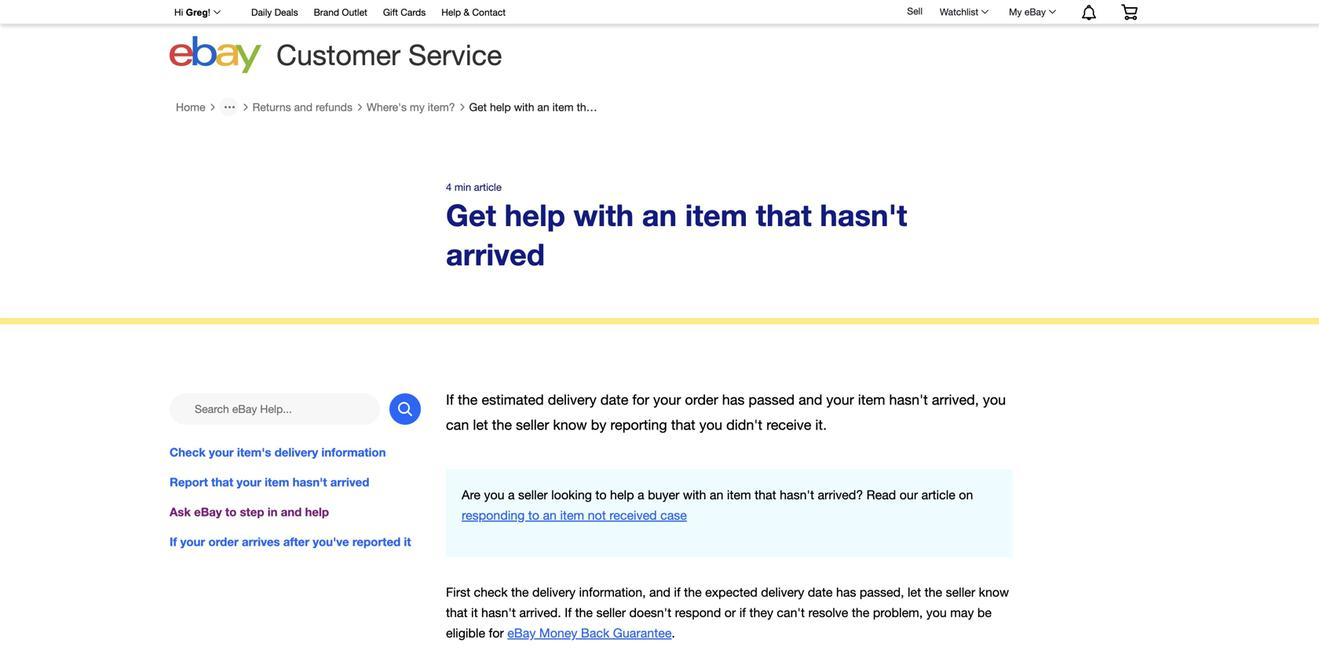 Task type: locate. For each thing, give the bounding box(es) containing it.
contact
[[472, 7, 506, 18]]

article left the on
[[922, 488, 956, 502]]

if your order arrives after you've reported it link
[[170, 533, 421, 551]]

my
[[1009, 6, 1022, 17]]

delivery up by at left bottom
[[548, 391, 597, 408]]

help
[[490, 100, 511, 113], [505, 197, 566, 233], [610, 488, 634, 502], [305, 505, 329, 519]]

for right eligible
[[489, 626, 504, 641]]

you left the may
[[927, 606, 947, 620]]

and up doesn't
[[650, 585, 671, 600]]

reported
[[353, 535, 401, 549]]

0 vertical spatial with
[[514, 100, 534, 113]]

to right responding
[[528, 508, 540, 523]]

0 vertical spatial order
[[685, 391, 718, 408]]

ebay right my
[[1025, 6, 1046, 17]]

2 a from the left
[[638, 488, 645, 502]]

if up respond
[[674, 585, 681, 600]]

delivery for item's
[[275, 445, 318, 459]]

greg
[[186, 7, 208, 18]]

1 horizontal spatial date
[[808, 585, 833, 600]]

know inside the 'if the estimated delivery date for your order has passed and your item hasn't arrived, you can let the seller know by reporting that you didn't receive it.'
[[553, 417, 587, 433]]

passed,
[[860, 585, 904, 600]]

1 vertical spatial know
[[979, 585, 1009, 600]]

0 vertical spatial if
[[674, 585, 681, 600]]

looking
[[551, 488, 592, 502]]

if up "can"
[[446, 391, 454, 408]]

it right reported
[[404, 535, 411, 549]]

.
[[672, 626, 675, 641]]

your down ask
[[180, 535, 205, 549]]

1 horizontal spatial article
[[922, 488, 956, 502]]

seller inside are you a seller looking to help a buyer with an item that hasn't arrived? read our article on responding to an item not received case
[[518, 488, 548, 502]]

eligible
[[446, 626, 485, 641]]

if right 'or'
[[740, 606, 746, 620]]

0 vertical spatial it
[[404, 535, 411, 549]]

1 horizontal spatial order
[[685, 391, 718, 408]]

get down min
[[446, 197, 496, 233]]

you
[[983, 391, 1006, 408], [700, 417, 723, 433], [484, 488, 505, 502], [927, 606, 947, 620]]

2 horizontal spatial arrived
[[632, 100, 666, 113]]

estimated
[[482, 391, 544, 408]]

0 vertical spatial date
[[601, 391, 629, 408]]

min
[[455, 181, 471, 193]]

check your item's delivery information link
[[170, 444, 421, 461]]

delivery up arrived.
[[532, 585, 576, 600]]

the up "can"
[[458, 391, 478, 408]]

ebay
[[1025, 6, 1046, 17], [194, 505, 222, 519], [508, 626, 536, 641]]

ebay down arrived.
[[508, 626, 536, 641]]

know up be in the right bottom of the page
[[979, 585, 1009, 600]]

outlet
[[342, 7, 367, 18]]

seller down estimated
[[516, 417, 549, 433]]

if
[[674, 585, 681, 600], [740, 606, 746, 620]]

1 vertical spatial it
[[471, 606, 478, 620]]

has up resolve
[[836, 585, 857, 600]]

1 horizontal spatial if
[[446, 391, 454, 408]]

customer
[[276, 38, 401, 71]]

that inside are you a seller looking to help a buyer with an item that hasn't arrived? read our article on responding to an item not received case
[[755, 488, 777, 502]]

0 horizontal spatial a
[[508, 488, 515, 502]]

step
[[240, 505, 264, 519]]

and up it.
[[799, 391, 823, 408]]

for up the "reporting"
[[633, 391, 650, 408]]

1 horizontal spatial with
[[574, 197, 634, 233]]

respond
[[675, 606, 721, 620]]

ebay right ask
[[194, 505, 222, 519]]

your shopping cart image
[[1121, 4, 1139, 20]]

they
[[750, 606, 774, 620]]

&
[[464, 7, 470, 18]]

you inside are you a seller looking to help a buyer with an item that hasn't arrived? read our article on responding to an item not received case
[[484, 488, 505, 502]]

know left by at left bottom
[[553, 417, 587, 433]]

daily deals link
[[251, 4, 298, 22]]

1 vertical spatial has
[[836, 585, 857, 600]]

1 horizontal spatial know
[[979, 585, 1009, 600]]

0 horizontal spatial let
[[473, 417, 488, 433]]

with inside 4 min article get help with an item that hasn't arrived
[[574, 197, 634, 233]]

item inside the 'if the estimated delivery date for your order has passed and your item hasn't arrived, you can let the seller know by reporting that you didn't receive it.'
[[858, 391, 886, 408]]

2 horizontal spatial to
[[596, 488, 607, 502]]

check
[[170, 445, 206, 459]]

date
[[601, 391, 629, 408], [808, 585, 833, 600]]

1 vertical spatial if
[[170, 535, 177, 549]]

home link
[[176, 100, 205, 114]]

let
[[473, 417, 488, 433], [908, 585, 921, 600]]

1 vertical spatial ebay
[[194, 505, 222, 519]]

home
[[176, 100, 205, 113]]

your up it.
[[827, 391, 854, 408]]

1 vertical spatial with
[[574, 197, 634, 233]]

2 horizontal spatial ebay
[[1025, 6, 1046, 17]]

4
[[446, 181, 452, 193]]

1 horizontal spatial if
[[740, 606, 746, 620]]

has up didn't
[[722, 391, 745, 408]]

2 vertical spatial with
[[683, 488, 706, 502]]

let inside first check the delivery information, and if the expected delivery date has passed, let the seller know that it hasn't arrived. if the seller doesn't respond or if they can't resolve the problem, you may be eligible for
[[908, 585, 921, 600]]

a up 'received'
[[638, 488, 645, 502]]

get help with an item that hasn't arrived
[[469, 100, 666, 113]]

for inside the 'if the estimated delivery date for your order has passed and your item hasn't arrived, you can let the seller know by reporting that you didn't receive it.'
[[633, 391, 650, 408]]

1 horizontal spatial arrived
[[446, 237, 545, 272]]

date up by at left bottom
[[601, 391, 629, 408]]

gift cards link
[[383, 4, 426, 22]]

a
[[508, 488, 515, 502], [638, 488, 645, 502]]

0 horizontal spatial if
[[674, 585, 681, 600]]

expected
[[705, 585, 758, 600]]

1 horizontal spatial let
[[908, 585, 921, 600]]

by
[[591, 417, 607, 433]]

date up resolve
[[808, 585, 833, 600]]

doesn't
[[630, 606, 672, 620]]

0 horizontal spatial ebay
[[194, 505, 222, 519]]

seller down information,
[[597, 606, 626, 620]]

order inside the 'if the estimated delivery date for your order has passed and your item hasn't arrived, you can let the seller know by reporting that you didn't receive it.'
[[685, 391, 718, 408]]

1 vertical spatial order
[[208, 535, 239, 549]]

order left arrives
[[208, 535, 239, 549]]

0 vertical spatial article
[[474, 181, 502, 193]]

hasn't inside are you a seller looking to help a buyer with an item that hasn't arrived? read our article on responding to an item not received case
[[780, 488, 815, 502]]

and inside first check the delivery information, and if the expected delivery date has passed, let the seller know that it hasn't arrived. if the seller doesn't respond or if they can't resolve the problem, you may be eligible for
[[650, 585, 671, 600]]

article right min
[[474, 181, 502, 193]]

cards
[[401, 7, 426, 18]]

and right in
[[281, 505, 302, 519]]

it inside first check the delivery information, and if the expected delivery date has passed, let the seller know that it hasn't arrived. if the seller doesn't respond or if they can't resolve the problem, you may be eligible for
[[471, 606, 478, 620]]

with
[[514, 100, 534, 113], [574, 197, 634, 233], [683, 488, 706, 502]]

information,
[[579, 585, 646, 600]]

1 horizontal spatial a
[[638, 488, 645, 502]]

0 horizontal spatial know
[[553, 417, 587, 433]]

date inside the 'if the estimated delivery date for your order has passed and your item hasn't arrived, you can let the seller know by reporting that you didn't receive it.'
[[601, 391, 629, 408]]

to up not
[[596, 488, 607, 502]]

0 horizontal spatial for
[[489, 626, 504, 641]]

if down ask
[[170, 535, 177, 549]]

that
[[577, 100, 596, 113], [756, 197, 812, 233], [671, 417, 696, 433], [211, 475, 233, 489], [755, 488, 777, 502], [446, 606, 468, 620]]

0 horizontal spatial order
[[208, 535, 239, 549]]

not
[[588, 508, 606, 523]]

your up the ask ebay to step in and help
[[237, 475, 262, 489]]

let right "can"
[[473, 417, 488, 433]]

item?
[[428, 100, 455, 113]]

let up problem, at the right bottom
[[908, 585, 921, 600]]

1 vertical spatial article
[[922, 488, 956, 502]]

2 horizontal spatial with
[[683, 488, 706, 502]]

returns and refunds
[[253, 100, 353, 113]]

let inside the 'if the estimated delivery date for your order has passed and your item hasn't arrived, you can let the seller know by reporting that you didn't receive it.'
[[473, 417, 488, 433]]

0 horizontal spatial arrived
[[330, 475, 370, 489]]

report that your item hasn't arrived
[[170, 475, 370, 489]]

0 vertical spatial if
[[446, 391, 454, 408]]

arrived down min
[[446, 237, 545, 272]]

item's
[[237, 445, 271, 459]]

1 horizontal spatial ebay
[[508, 626, 536, 641]]

0 horizontal spatial has
[[722, 391, 745, 408]]

order left passed
[[685, 391, 718, 408]]

delivery up can't
[[761, 585, 805, 600]]

if inside 'link'
[[170, 535, 177, 549]]

order inside 'link'
[[208, 535, 239, 549]]

ebay for ask
[[194, 505, 222, 519]]

1 vertical spatial for
[[489, 626, 504, 641]]

responding
[[462, 508, 525, 523]]

date inside first check the delivery information, and if the expected delivery date has passed, let the seller know that it hasn't arrived. if the seller doesn't respond or if they can't resolve the problem, you may be eligible for
[[808, 585, 833, 600]]

0 horizontal spatial to
[[225, 505, 237, 519]]

you left didn't
[[700, 417, 723, 433]]

an inside 4 min article get help with an item that hasn't arrived
[[642, 197, 677, 233]]

1 vertical spatial if
[[740, 606, 746, 620]]

0 horizontal spatial date
[[601, 391, 629, 408]]

account navigation
[[166, 0, 1150, 24]]

1 vertical spatial arrived
[[446, 237, 545, 272]]

if
[[446, 391, 454, 408], [170, 535, 177, 549], [565, 606, 572, 620]]

0 vertical spatial for
[[633, 391, 650, 408]]

your
[[654, 391, 681, 408], [827, 391, 854, 408], [209, 445, 234, 459], [237, 475, 262, 489], [180, 535, 205, 549]]

1 vertical spatial let
[[908, 585, 921, 600]]

2 horizontal spatial if
[[565, 606, 572, 620]]

know
[[553, 417, 587, 433], [979, 585, 1009, 600]]

0 vertical spatial has
[[722, 391, 745, 408]]

the
[[458, 391, 478, 408], [492, 417, 512, 433], [511, 585, 529, 600], [684, 585, 702, 600], [925, 585, 943, 600], [575, 606, 593, 620], [852, 606, 870, 620]]

help inside 4 min article get help with an item that hasn't arrived
[[505, 197, 566, 233]]

has inside the 'if the estimated delivery date for your order has passed and your item hasn't arrived, you can let the seller know by reporting that you didn't receive it.'
[[722, 391, 745, 408]]

customer service
[[276, 38, 502, 71]]

with inside get help with an item that hasn't arrived link
[[514, 100, 534, 113]]

you've
[[313, 535, 349, 549]]

arrived inside 4 min article get help with an item that hasn't arrived
[[446, 237, 545, 272]]

it up eligible
[[471, 606, 478, 620]]

seller left looking
[[518, 488, 548, 502]]

ebay inside "link"
[[1025, 6, 1046, 17]]

0 horizontal spatial if
[[170, 535, 177, 549]]

my ebay link
[[1001, 2, 1064, 21]]

a up responding
[[508, 488, 515, 502]]

0 horizontal spatial article
[[474, 181, 502, 193]]

delivery
[[548, 391, 597, 408], [275, 445, 318, 459], [532, 585, 576, 600], [761, 585, 805, 600]]

for inside first check the delivery information, and if the expected delivery date has passed, let the seller know that it hasn't arrived. if the seller doesn't respond or if they can't resolve the problem, you may be eligible for
[[489, 626, 504, 641]]

if for if the estimated delivery date for your order has passed and your item hasn't arrived, you can let the seller know by reporting that you didn't receive it.
[[446, 391, 454, 408]]

get right "item?" at the left
[[469, 100, 487, 113]]

you up responding
[[484, 488, 505, 502]]

back
[[581, 626, 610, 641]]

arrived down customer service banner
[[632, 100, 666, 113]]

item inside 4 min article get help with an item that hasn't arrived
[[685, 197, 748, 233]]

the up ebay money back guarantee link
[[575, 606, 593, 620]]

know inside first check the delivery information, and if the expected delivery date has passed, let the seller know that it hasn't arrived. if the seller doesn't respond or if they can't resolve the problem, you may be eligible for
[[979, 585, 1009, 600]]

1 horizontal spatial has
[[836, 585, 857, 600]]

sell link
[[900, 6, 930, 17]]

delivery inside the 'if the estimated delivery date for your order has passed and your item hasn't arrived, you can let the seller know by reporting that you didn't receive it.'
[[548, 391, 597, 408]]

1 horizontal spatial for
[[633, 391, 650, 408]]

where's my item? link
[[367, 100, 455, 114]]

2 vertical spatial ebay
[[508, 626, 536, 641]]

1 vertical spatial date
[[808, 585, 833, 600]]

0 vertical spatial let
[[473, 417, 488, 433]]

resolve
[[809, 606, 849, 620]]

2 vertical spatial if
[[565, 606, 572, 620]]

service
[[408, 38, 502, 71]]

seller
[[516, 417, 549, 433], [518, 488, 548, 502], [946, 585, 976, 600], [597, 606, 626, 620]]

article
[[474, 181, 502, 193], [922, 488, 956, 502]]

0 vertical spatial ebay
[[1025, 6, 1046, 17]]

article inside are you a seller looking to help a buyer with an item that hasn't arrived? read our article on responding to an item not received case
[[922, 488, 956, 502]]

1 horizontal spatial it
[[471, 606, 478, 620]]

0 horizontal spatial it
[[404, 535, 411, 549]]

the up arrived.
[[511, 585, 529, 600]]

if inside the 'if the estimated delivery date for your order has passed and your item hasn't arrived, you can let the seller know by reporting that you didn't receive it.'
[[446, 391, 454, 408]]

get
[[469, 100, 487, 113], [446, 197, 496, 233]]

if up money
[[565, 606, 572, 620]]

ask ebay to step in and help
[[170, 505, 329, 519]]

and inside the 'if the estimated delivery date for your order has passed and your item hasn't arrived, you can let the seller know by reporting that you didn't receive it.'
[[799, 391, 823, 408]]

0 horizontal spatial with
[[514, 100, 534, 113]]

1 vertical spatial get
[[446, 197, 496, 233]]

to left step
[[225, 505, 237, 519]]

delivery up report that your item hasn't arrived link on the left bottom of page
[[275, 445, 318, 459]]

the down estimated
[[492, 417, 512, 433]]

0 vertical spatial know
[[553, 417, 587, 433]]

in
[[268, 505, 278, 519]]

arrived down information
[[330, 475, 370, 489]]



Task type: vqa. For each thing, say whether or not it's contained in the screenshot.
Returns And Refunds link
yes



Task type: describe. For each thing, give the bounding box(es) containing it.
ask ebay to step in and help link
[[170, 503, 421, 521]]

delivery for the
[[532, 585, 576, 600]]

brand outlet link
[[314, 4, 367, 22]]

gift cards
[[383, 7, 426, 18]]

your inside 'link'
[[180, 535, 205, 549]]

sell
[[908, 6, 923, 17]]

the right passed, at the bottom of page
[[925, 585, 943, 600]]

that inside first check the delivery information, and if the expected delivery date has passed, let the seller know that it hasn't arrived. if the seller doesn't respond or if they can't resolve the problem, you may be eligible for
[[446, 606, 468, 620]]

it.
[[816, 417, 827, 433]]

case
[[661, 508, 687, 523]]

check your item's delivery information
[[170, 445, 386, 459]]

if inside first check the delivery information, and if the expected delivery date has passed, let the seller know that it hasn't arrived. if the seller doesn't respond or if they can't resolve the problem, you may be eligible for
[[565, 606, 572, 620]]

hi
[[174, 7, 183, 18]]

ebay money back guarantee .
[[508, 626, 675, 641]]

responding to an item not received case link
[[462, 508, 687, 523]]

hi greg !
[[174, 7, 211, 18]]

that inside 4 min article get help with an item that hasn't arrived
[[756, 197, 812, 233]]

1 a from the left
[[508, 488, 515, 502]]

received
[[610, 508, 657, 523]]

get help with an item that hasn't arrived link
[[469, 100, 666, 114]]

arrived?
[[818, 488, 863, 502]]

if for if your order arrives after you've reported it
[[170, 535, 177, 549]]

and left refunds
[[294, 100, 313, 113]]

daily deals
[[251, 7, 298, 18]]

ebay for my
[[1025, 6, 1046, 17]]

where's my item?
[[367, 100, 455, 113]]

daily
[[251, 7, 272, 18]]

or
[[725, 606, 736, 620]]

help
[[442, 7, 461, 18]]

if the estimated delivery date for your order has passed and your item hasn't arrived, you can let the seller know by reporting that you didn't receive it.
[[446, 391, 1006, 433]]

4 min article get help with an item that hasn't arrived
[[446, 181, 908, 272]]

deals
[[275, 7, 298, 18]]

report that your item hasn't arrived link
[[170, 474, 421, 491]]

with inside are you a seller looking to help a buyer with an item that hasn't arrived? read our article on responding to an item not received case
[[683, 488, 706, 502]]

delivery for estimated
[[548, 391, 597, 408]]

are
[[462, 488, 481, 502]]

item inside report that your item hasn't arrived link
[[265, 475, 289, 489]]

brand
[[314, 7, 339, 18]]

you inside first check the delivery information, and if the expected delivery date has passed, let the seller know that it hasn't arrived. if the seller doesn't respond or if they can't resolve the problem, you may be eligible for
[[927, 606, 947, 620]]

item inside get help with an item that hasn't arrived link
[[553, 100, 574, 113]]

buyer
[[648, 488, 680, 502]]

be
[[978, 606, 992, 620]]

help inside are you a seller looking to help a buyer with an item that hasn't arrived? read our article on responding to an item not received case
[[610, 488, 634, 502]]

seller up the may
[[946, 585, 976, 600]]

seller inside the 'if the estimated delivery date for your order has passed and your item hasn't arrived, you can let the seller know by reporting that you didn't receive it.'
[[516, 417, 549, 433]]

0 vertical spatial arrived
[[632, 100, 666, 113]]

can't
[[777, 606, 805, 620]]

watchlist
[[940, 6, 979, 17]]

you right "arrived," on the right
[[983, 391, 1006, 408]]

!
[[208, 7, 211, 18]]

our
[[900, 488, 918, 502]]

report
[[170, 475, 208, 489]]

my
[[410, 100, 425, 113]]

returns and refunds link
[[253, 100, 353, 114]]

2 vertical spatial arrived
[[330, 475, 370, 489]]

information
[[321, 445, 386, 459]]

arrives
[[242, 535, 280, 549]]

receive
[[767, 417, 812, 433]]

help inside get help with an item that hasn't arrived link
[[490, 100, 511, 113]]

problem,
[[873, 606, 923, 620]]

money
[[539, 626, 578, 641]]

hasn't inside first check the delivery information, and if the expected delivery date has passed, let the seller know that it hasn't arrived. if the seller doesn't respond or if they can't resolve the problem, you may be eligible for
[[482, 606, 516, 620]]

are you a seller looking to help a buyer with an item that hasn't arrived? read our article on responding to an item not received case
[[462, 488, 973, 523]]

get inside 4 min article get help with an item that hasn't arrived
[[446, 197, 496, 233]]

article inside 4 min article get help with an item that hasn't arrived
[[474, 181, 502, 193]]

customer service banner
[[166, 0, 1150, 79]]

the down passed, at the bottom of page
[[852, 606, 870, 620]]

0 vertical spatial get
[[469, 100, 487, 113]]

first
[[446, 585, 471, 600]]

first check the delivery information, and if the expected delivery date has passed, let the seller know that it hasn't arrived. if the seller doesn't respond or if they can't resolve the problem, you may be eligible for
[[446, 585, 1009, 641]]

it inside 'link'
[[404, 535, 411, 549]]

brand outlet
[[314, 7, 367, 18]]

can
[[446, 417, 469, 433]]

refunds
[[316, 100, 353, 113]]

gift
[[383, 7, 398, 18]]

watchlist link
[[932, 2, 996, 21]]

where's
[[367, 100, 407, 113]]

reporting
[[611, 417, 667, 433]]

the up respond
[[684, 585, 702, 600]]

help inside ask ebay to step in and help link
[[305, 505, 329, 519]]

ebay money back guarantee link
[[508, 626, 672, 641]]

didn't
[[727, 417, 763, 433]]

Search eBay Help... text field
[[170, 393, 380, 425]]

ask
[[170, 505, 191, 519]]

that inside the 'if the estimated delivery date for your order has passed and your item hasn't arrived, you can let the seller know by reporting that you didn't receive it.'
[[671, 417, 696, 433]]

after
[[283, 535, 310, 549]]

hasn't inside the 'if the estimated delivery date for your order has passed and your item hasn't arrived, you can let the seller know by reporting that you didn't receive it.'
[[889, 391, 928, 408]]

arrived,
[[932, 391, 979, 408]]

returns
[[253, 100, 291, 113]]

guarantee
[[613, 626, 672, 641]]

if your order arrives after you've reported it
[[170, 535, 411, 549]]

may
[[951, 606, 974, 620]]

get help with an item that hasn't arrived main content
[[0, 91, 1320, 665]]

1 horizontal spatial to
[[528, 508, 540, 523]]

check
[[474, 585, 508, 600]]

passed
[[749, 391, 795, 408]]

has inside first check the delivery information, and if the expected delivery date has passed, let the seller know that it hasn't arrived. if the seller doesn't respond or if they can't resolve the problem, you may be eligible for
[[836, 585, 857, 600]]

help & contact link
[[442, 4, 506, 22]]

your left item's
[[209, 445, 234, 459]]

hasn't inside 4 min article get help with an item that hasn't arrived
[[820, 197, 908, 233]]

help & contact
[[442, 7, 506, 18]]

on
[[959, 488, 973, 502]]

your up the "reporting"
[[654, 391, 681, 408]]

my ebay
[[1009, 6, 1046, 17]]

read
[[867, 488, 896, 502]]



